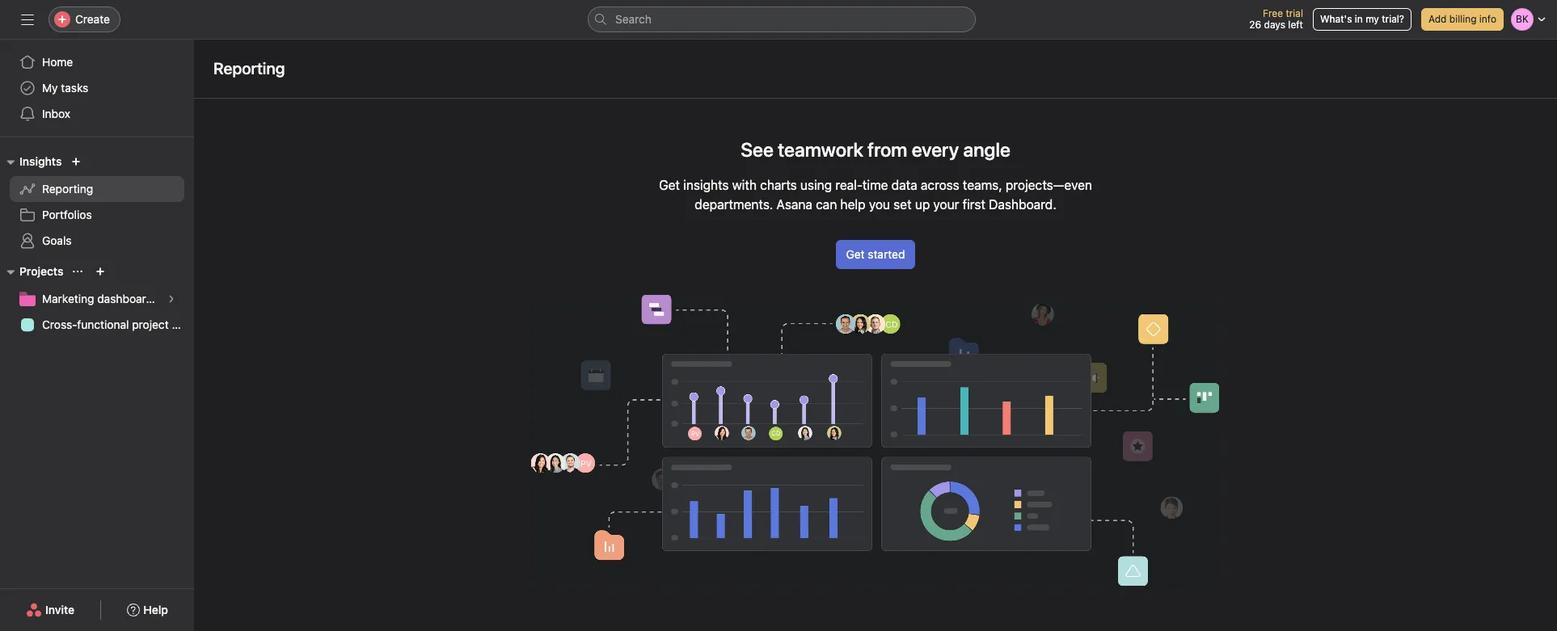 Task type: locate. For each thing, give the bounding box(es) containing it.
1 horizontal spatial reporting
[[214, 59, 285, 78]]

days
[[1265, 19, 1286, 31]]

home link
[[10, 49, 184, 75]]

get left insights
[[659, 178, 680, 193]]

get inside get insights with charts using real-time data across teams, projects—even departments. asana can help you set up your first dashboard.
[[659, 178, 680, 193]]

insights
[[684, 178, 729, 193]]

tasks
[[61, 81, 88, 95]]

across
[[921, 178, 960, 193]]

add billing info button
[[1422, 8, 1505, 31]]

departments.
[[695, 197, 774, 212]]

insights button
[[0, 152, 62, 171]]

0 vertical spatial get
[[659, 178, 680, 193]]

get left started
[[847, 248, 865, 261]]

functional
[[77, 318, 129, 332]]

trial
[[1286, 7, 1304, 19]]

cross-functional project plan
[[42, 318, 194, 332]]

your
[[934, 197, 960, 212]]

left
[[1289, 19, 1304, 31]]

projects
[[19, 265, 63, 278]]

see
[[741, 138, 774, 161]]

invite button
[[15, 596, 85, 625]]

0 horizontal spatial get
[[659, 178, 680, 193]]

set
[[894, 197, 912, 212]]

get
[[659, 178, 680, 193], [847, 248, 865, 261]]

my
[[1366, 13, 1380, 25]]

search button
[[588, 6, 976, 32]]

new project or portfolio image
[[96, 267, 105, 277]]

plan
[[172, 318, 194, 332]]

get insights with charts using real-time data across teams, projects—even departments. asana can help you set up your first dashboard.
[[659, 178, 1093, 212]]

1 vertical spatial reporting
[[42, 182, 93, 196]]

projects—even
[[1006, 178, 1093, 193]]

1 horizontal spatial get
[[847, 248, 865, 261]]

can
[[816, 197, 837, 212]]

0 horizontal spatial reporting
[[42, 182, 93, 196]]

0 vertical spatial reporting
[[214, 59, 285, 78]]

hide sidebar image
[[21, 13, 34, 26]]

1 vertical spatial get
[[847, 248, 865, 261]]

in
[[1356, 13, 1364, 25]]

reporting
[[214, 59, 285, 78], [42, 182, 93, 196]]

global element
[[0, 40, 194, 137]]

invite
[[45, 603, 75, 617]]

my tasks
[[42, 81, 88, 95]]

show options, current sort, top image
[[73, 267, 83, 277]]

help button
[[117, 596, 179, 625]]

cross-
[[42, 318, 77, 332]]

26
[[1250, 19, 1262, 31]]

insights
[[19, 154, 62, 168]]

portfolios link
[[10, 202, 184, 228]]

portfolios
[[42, 208, 92, 222]]

see teamwork from every angle
[[741, 138, 1011, 161]]

cross-functional project plan link
[[10, 312, 194, 338]]

add
[[1429, 13, 1447, 25]]

marketing dashboards link
[[10, 286, 184, 312]]

get inside button
[[847, 248, 865, 261]]

create
[[75, 12, 110, 26]]

using
[[801, 178, 832, 193]]

get started button
[[836, 240, 916, 269]]

project
[[132, 318, 169, 332]]

data
[[892, 178, 918, 193]]

time
[[863, 178, 889, 193]]

charts
[[761, 178, 797, 193]]



Task type: describe. For each thing, give the bounding box(es) containing it.
marketing
[[42, 292, 94, 306]]

dashboard.
[[989, 197, 1057, 212]]

every angle
[[912, 138, 1011, 161]]

asana
[[777, 197, 813, 212]]

insights element
[[0, 147, 194, 257]]

free trial 26 days left
[[1250, 7, 1304, 31]]

teamwork
[[778, 138, 864, 161]]

first
[[963, 197, 986, 212]]

my tasks link
[[10, 75, 184, 101]]

my
[[42, 81, 58, 95]]

what's in my trial? button
[[1314, 8, 1412, 31]]

info
[[1480, 13, 1497, 25]]

free
[[1264, 7, 1284, 19]]

inbox link
[[10, 101, 184, 127]]

help
[[143, 603, 168, 617]]

search
[[616, 12, 652, 26]]

what's in my trial?
[[1321, 13, 1405, 25]]

new image
[[71, 157, 81, 167]]

up
[[915, 197, 930, 212]]

from
[[868, 138, 908, 161]]

marketing dashboards
[[42, 292, 159, 306]]

you
[[869, 197, 891, 212]]

goals link
[[10, 228, 184, 254]]

real-
[[836, 178, 863, 193]]

get started
[[847, 248, 906, 261]]

get for get started
[[847, 248, 865, 261]]

inbox
[[42, 107, 70, 121]]

with
[[733, 178, 757, 193]]

projects button
[[0, 262, 63, 281]]

get for get insights with charts using real-time data across teams, projects—even departments. asana can help you set up your first dashboard.
[[659, 178, 680, 193]]

add billing info
[[1429, 13, 1497, 25]]

search list box
[[588, 6, 976, 32]]

reporting link
[[10, 176, 184, 202]]

teams,
[[963, 178, 1003, 193]]

help
[[841, 197, 866, 212]]

trial?
[[1383, 13, 1405, 25]]

goals
[[42, 234, 72, 248]]

started
[[868, 248, 906, 261]]

projects element
[[0, 257, 194, 341]]

what's
[[1321, 13, 1353, 25]]

home
[[42, 55, 73, 69]]

reporting inside "link"
[[42, 182, 93, 196]]

create button
[[49, 6, 120, 32]]

billing
[[1450, 13, 1477, 25]]

see details, marketing dashboards image
[[167, 294, 176, 304]]

dashboards
[[97, 292, 159, 306]]



Task type: vqa. For each thing, say whether or not it's contained in the screenshot.
completion
no



